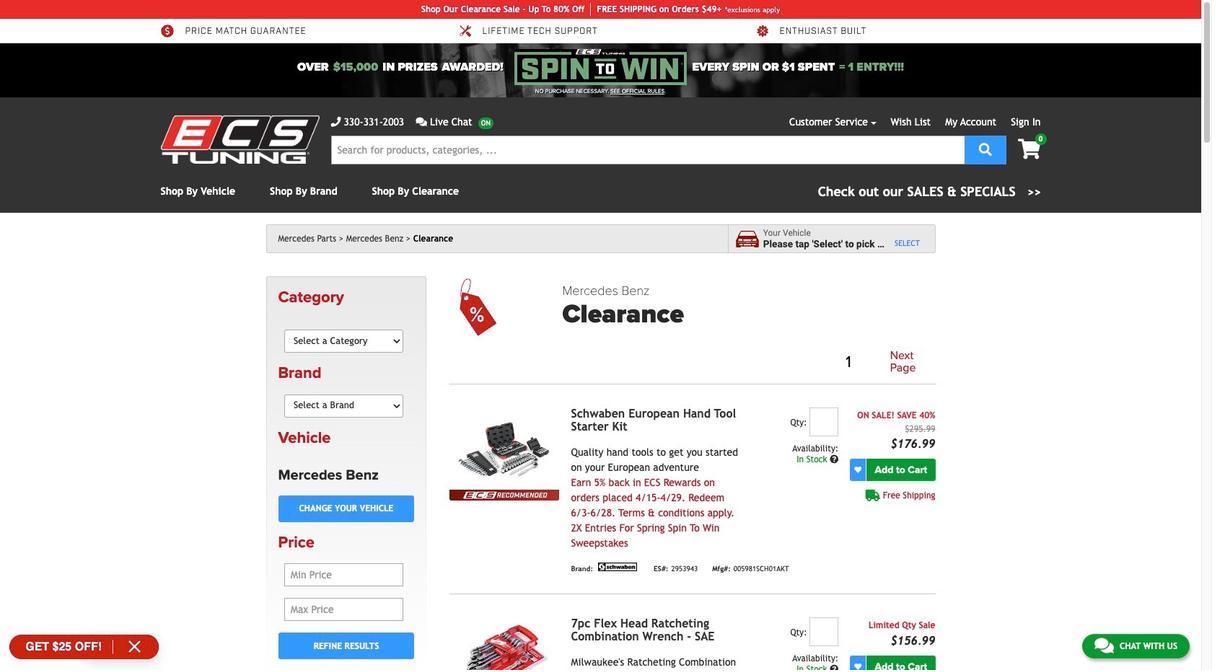 Task type: vqa. For each thing, say whether or not it's contained in the screenshot.
the left comments icon
yes



Task type: describe. For each thing, give the bounding box(es) containing it.
shopping cart image
[[1018, 139, 1041, 160]]

Search text field
[[331, 136, 965, 165]]

phone image
[[331, 117, 341, 127]]

0 horizontal spatial comments image
[[416, 117, 427, 127]]

ecs tuning 'spin to win' contest logo image
[[515, 49, 687, 85]]

Max Price number field
[[284, 598, 403, 622]]

paginated product list navigation navigation
[[563, 347, 936, 378]]

question circle image
[[830, 455, 839, 464]]



Task type: locate. For each thing, give the bounding box(es) containing it.
2 add to wish list image from the top
[[855, 664, 862, 671]]

1 vertical spatial comments image
[[1095, 637, 1114, 655]]

search image
[[979, 143, 992, 156]]

0 vertical spatial comments image
[[416, 117, 427, 127]]

ecs tuning image
[[161, 115, 319, 164]]

None number field
[[810, 408, 839, 437], [810, 618, 839, 647], [810, 408, 839, 437], [810, 618, 839, 647]]

1 vertical spatial add to wish list image
[[855, 664, 862, 671]]

comments image
[[416, 117, 427, 127], [1095, 637, 1114, 655]]

ecs tuning recommends this product. image
[[450, 490, 560, 501]]

es#2953943 - 005981sch01akt - schwaben european hand tool starter kit - quality hand tools to get you started on your european adventure - schwaben - audi bmw volkswagen mercedes benz mini porsche image
[[450, 408, 560, 490]]

Min Price number field
[[284, 564, 403, 587]]

question circle image
[[830, 665, 839, 671]]

schwaben - corporate logo image
[[596, 563, 640, 572]]

add to wish list image
[[855, 467, 862, 474], [855, 664, 862, 671]]

1 add to wish list image from the top
[[855, 467, 862, 474]]

es#4481243 - 48-22-9429 - 7pc flex head ratcheting combination wrench - sae - milwaukee's ratcheting combination wrenches feature 2.5 of arc swing, allowing our users to work quickly and efficiently in tight spaces. - milwaukee - audi bmw volkswagen mercedes benz mini porsche image
[[450, 618, 560, 671]]

1 horizontal spatial comments image
[[1095, 637, 1114, 655]]

0 vertical spatial add to wish list image
[[855, 467, 862, 474]]



